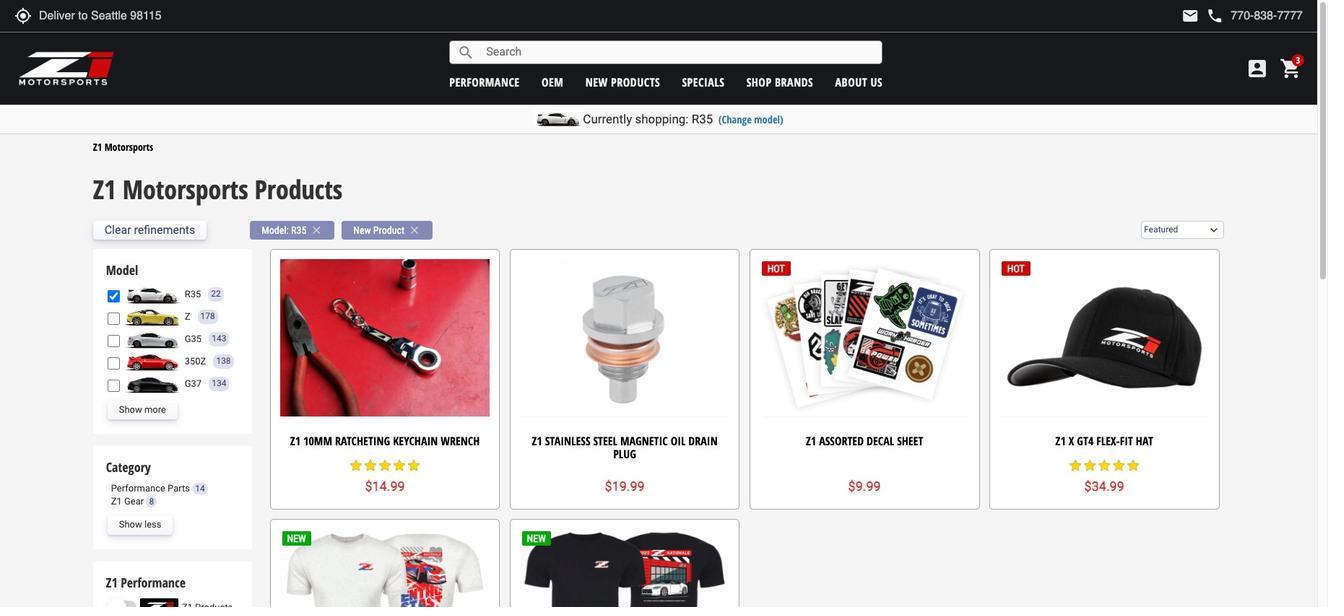 Task type: locate. For each thing, give the bounding box(es) containing it.
z1 inside 'category performance parts 14 z1 gear 8'
[[111, 496, 122, 507]]

flex-
[[1096, 433, 1120, 449]]

clear
[[104, 223, 131, 237]]

show for model
[[119, 404, 142, 415]]

search
[[457, 44, 475, 61]]

performance inside 'category performance parts 14 z1 gear 8'
[[111, 483, 165, 494]]

1 vertical spatial r35
[[291, 224, 306, 236]]

show for category
[[119, 520, 142, 530]]

1 close from the left
[[310, 224, 323, 237]]

$34.99
[[1084, 478, 1124, 494]]

star
[[349, 459, 363, 473], [363, 459, 378, 473], [378, 459, 392, 473], [392, 459, 407, 473], [407, 459, 421, 473], [1068, 459, 1083, 473], [1083, 459, 1097, 473], [1097, 459, 1112, 473], [1112, 459, 1126, 473], [1126, 459, 1140, 473]]

show inside show less button
[[119, 520, 142, 530]]

$14.99
[[365, 478, 405, 494]]

z1 10mm ratcheting keychain wrench
[[290, 433, 480, 449]]

4 star from the left
[[392, 459, 407, 473]]

r35 up z
[[185, 289, 201, 299]]

z1 x gt4 flex-fit hat
[[1055, 433, 1153, 449]]

show left more
[[119, 404, 142, 415]]

shopping_cart link
[[1276, 57, 1303, 80]]

z1 performance
[[106, 574, 186, 591]]

z1 motorsports link
[[93, 140, 153, 154]]

magnetic
[[620, 433, 668, 449]]

g37
[[185, 378, 202, 389]]

(change model) link
[[718, 113, 783, 126]]

r35 left the (change
[[692, 112, 713, 126]]

z1 for z1 x gt4 flex-fit hat
[[1055, 433, 1066, 449]]

z1 motorsports products
[[93, 172, 343, 207]]

clear refinements button
[[93, 221, 207, 240]]

infiniti g35 coupe sedan v35 v36 skyline 2003 2004 2005 2006 2007 2008 3.5l vq35de revup rev up vq35hr z1 motorsports image
[[123, 330, 181, 349]]

r35 right model:
[[291, 224, 306, 236]]

infiniti g37 coupe sedan convertible v36 cv36 hv36 skyline 2008 2009 2010 2011 2012 2013 3.7l vq37vhr z1 motorsports image
[[123, 375, 181, 394]]

x
[[1069, 433, 1074, 449]]

14
[[195, 484, 205, 494]]

10mm
[[303, 433, 332, 449]]

1 horizontal spatial r35
[[291, 224, 306, 236]]

close
[[310, 224, 323, 237], [408, 224, 421, 237]]

performance
[[111, 483, 165, 494], [121, 574, 186, 591]]

2 horizontal spatial r35
[[692, 112, 713, 126]]

1 vertical spatial performance
[[121, 574, 186, 591]]

z1 assorted decal sheet
[[806, 433, 923, 449]]

close right model:
[[310, 224, 323, 237]]

0 vertical spatial show
[[119, 404, 142, 415]]

0 horizontal spatial r35
[[185, 289, 201, 299]]

account_box
[[1246, 57, 1269, 80]]

gt4
[[1077, 433, 1094, 449]]

gear
[[124, 496, 144, 507]]

account_box link
[[1242, 57, 1272, 80]]

z1 inside z1 stainless steel magnetic oil drain plug
[[532, 433, 542, 449]]

z1 for z1 assorted decal sheet
[[806, 433, 816, 449]]

motorsports
[[104, 140, 153, 154], [123, 172, 248, 207]]

134
[[212, 379, 226, 389]]

about us
[[835, 74, 883, 90]]

143
[[212, 334, 226, 344]]

about
[[835, 74, 867, 90]]

show inside show more button
[[119, 404, 142, 415]]

z1 for z1 10mm ratcheting keychain wrench
[[290, 433, 300, 449]]

2 close from the left
[[408, 224, 421, 237]]

9 star from the left
[[1112, 459, 1126, 473]]

show
[[119, 404, 142, 415], [119, 520, 142, 530]]

products
[[255, 172, 343, 207]]

2 show from the top
[[119, 520, 142, 530]]

r35
[[692, 112, 713, 126], [291, 224, 306, 236], [185, 289, 201, 299]]

z1 stainless steel magnetic oil drain plug
[[532, 433, 718, 462]]

None checkbox
[[107, 290, 120, 302], [107, 357, 120, 369], [107, 290, 120, 302], [107, 357, 120, 369]]

1 vertical spatial show
[[119, 520, 142, 530]]

$9.99
[[848, 478, 881, 494]]

1 vertical spatial motorsports
[[123, 172, 248, 207]]

category
[[106, 458, 151, 476]]

1 horizontal spatial close
[[408, 224, 421, 237]]

1 star from the left
[[349, 459, 363, 473]]

2 star from the left
[[363, 459, 378, 473]]

close right product
[[408, 224, 421, 237]]

mail phone
[[1182, 7, 1224, 25]]

shop brands link
[[746, 74, 813, 90]]

138
[[216, 356, 231, 366]]

0 horizontal spatial close
[[310, 224, 323, 237]]

mail link
[[1182, 7, 1199, 25]]

0 vertical spatial r35
[[692, 112, 713, 126]]

z1
[[93, 140, 102, 154], [93, 172, 116, 207], [290, 433, 300, 449], [532, 433, 542, 449], [806, 433, 816, 449], [1055, 433, 1066, 449], [111, 496, 122, 507], [106, 574, 118, 591]]

specials link
[[682, 74, 725, 90]]

show more button
[[107, 401, 178, 420]]

g35
[[185, 333, 202, 344]]

new products
[[585, 74, 660, 90]]

performance down less
[[121, 574, 186, 591]]

0 vertical spatial performance
[[111, 483, 165, 494]]

hat
[[1136, 433, 1153, 449]]

us
[[871, 74, 883, 90]]

phone link
[[1206, 7, 1303, 25]]

performance up gear
[[111, 483, 165, 494]]

new
[[353, 224, 371, 236]]

nissan 350z z33 2003 2004 2005 2006 2007 2008 2009 vq35de 3.5l revup rev up vq35hr nismo z1 motorsports image
[[123, 352, 181, 371]]

1 show from the top
[[119, 404, 142, 415]]

None checkbox
[[107, 312, 120, 325], [107, 335, 120, 347], [107, 379, 120, 392], [107, 312, 120, 325], [107, 335, 120, 347], [107, 379, 120, 392]]

Search search field
[[475, 41, 882, 63]]

performance
[[449, 74, 520, 90]]

0 vertical spatial motorsports
[[104, 140, 153, 154]]

performance for category
[[111, 483, 165, 494]]

show left less
[[119, 520, 142, 530]]



Task type: vqa. For each thing, say whether or not it's contained in the screenshot.
the account_box
yes



Task type: describe. For each thing, give the bounding box(es) containing it.
z1 for z1 motorsports
[[93, 140, 102, 154]]

8
[[149, 497, 154, 507]]

z1 for z1 motorsports products
[[93, 172, 116, 207]]

currently
[[583, 112, 632, 126]]

z1 for z1 stainless steel magnetic oil drain plug
[[532, 433, 542, 449]]

decal
[[867, 433, 894, 449]]

7 star from the left
[[1083, 459, 1097, 473]]

category performance parts 14 z1 gear 8
[[106, 458, 205, 507]]

shop
[[746, 74, 772, 90]]

mail
[[1182, 7, 1199, 25]]

assorted
[[819, 433, 864, 449]]

show less
[[119, 520, 161, 530]]

model:
[[262, 224, 289, 236]]

performance for z1
[[121, 574, 186, 591]]

shop brands
[[746, 74, 813, 90]]

plug
[[613, 446, 636, 462]]

clear refinements
[[104, 223, 195, 237]]

product
[[373, 224, 404, 236]]

oem
[[542, 74, 564, 90]]

z1 motorsports
[[93, 140, 153, 154]]

oil
[[671, 433, 686, 449]]

2 vertical spatial r35
[[185, 289, 201, 299]]

178
[[200, 312, 215, 322]]

wrench
[[441, 433, 480, 449]]

10 star from the left
[[1126, 459, 1140, 473]]

350z
[[185, 356, 206, 367]]

5 star from the left
[[407, 459, 421, 473]]

2023 nissan z image
[[123, 308, 181, 326]]

z1 motorsports logo image
[[18, 51, 115, 87]]

more
[[144, 404, 166, 415]]

nissan r35 gtr gt-r awd twin turbo 2009 2010 2011 2012 2013 2014 2015 2016 2017 2018 2019 2020 vr38dett z1 motorsports image
[[123, 285, 181, 304]]

fit
[[1120, 433, 1133, 449]]

8 star from the left
[[1097, 459, 1112, 473]]

model: r35 close
[[262, 224, 323, 237]]

(change
[[718, 113, 752, 126]]

my_location
[[14, 7, 32, 25]]

new
[[585, 74, 608, 90]]

z
[[185, 311, 190, 322]]

refinements
[[134, 223, 195, 237]]

less
[[144, 520, 161, 530]]

sheet
[[897, 433, 923, 449]]

keychain
[[393, 433, 438, 449]]

show more
[[119, 404, 166, 415]]

ratcheting
[[335, 433, 390, 449]]

star star star star star $14.99
[[349, 459, 421, 494]]

r35 inside model: r35 close
[[291, 224, 306, 236]]

new product close
[[353, 224, 421, 237]]

shopping_cart
[[1280, 57, 1303, 80]]

specials
[[682, 74, 725, 90]]

show less button
[[107, 516, 173, 535]]

about us link
[[835, 74, 883, 90]]

model)
[[754, 113, 783, 126]]

$19.99
[[605, 478, 645, 494]]

stainless
[[545, 433, 590, 449]]

22
[[211, 289, 221, 299]]

close for new product close
[[408, 224, 421, 237]]

3 star from the left
[[378, 459, 392, 473]]

z1 for z1 performance
[[106, 574, 118, 591]]

drain
[[688, 433, 718, 449]]

performance link
[[449, 74, 520, 90]]

brands
[[775, 74, 813, 90]]

oem link
[[542, 74, 564, 90]]

motorsports for z1 motorsports
[[104, 140, 153, 154]]

currently shopping: r35 (change model)
[[583, 112, 783, 126]]

6 star from the left
[[1068, 459, 1083, 473]]

shopping:
[[635, 112, 689, 126]]

products
[[611, 74, 660, 90]]

star star star star star $34.99
[[1068, 459, 1140, 494]]

model
[[106, 262, 138, 279]]

close for model: r35 close
[[310, 224, 323, 237]]

parts
[[168, 483, 190, 494]]

motorsports for z1 motorsports products
[[123, 172, 248, 207]]

phone
[[1206, 7, 1224, 25]]

new products link
[[585, 74, 660, 90]]

steel
[[593, 433, 617, 449]]



